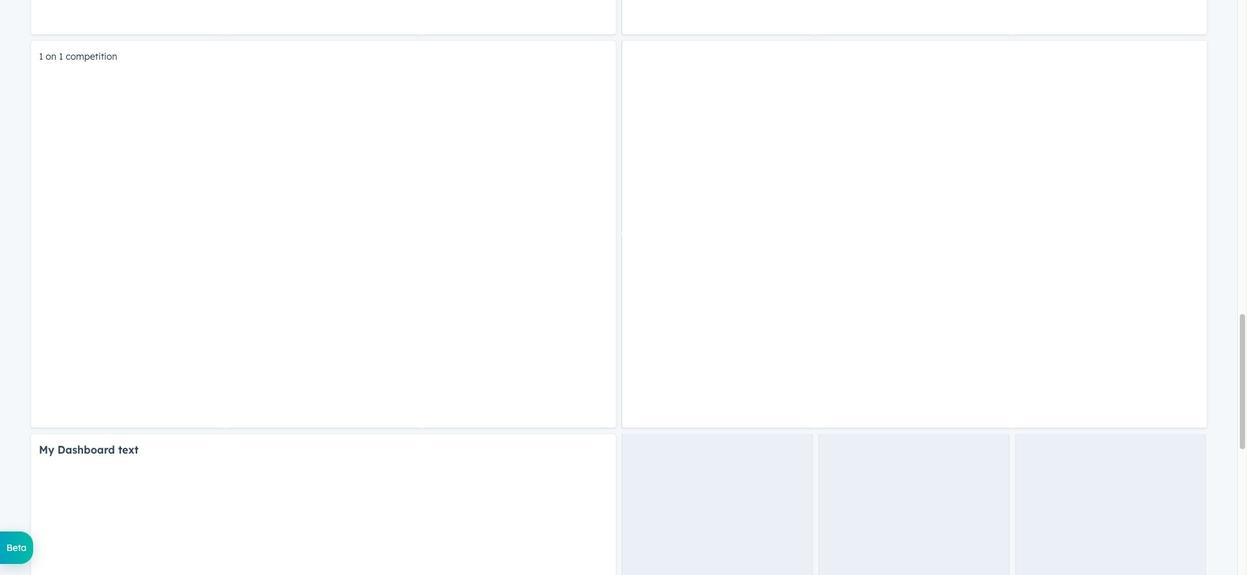 Task type: vqa. For each thing, say whether or not it's contained in the screenshot.
Apps inside the "link"
no



Task type: describe. For each thing, give the bounding box(es) containing it.
chat conversation totals by chatflow element
[[622, 0, 1207, 34]]



Task type: locate. For each thing, give the bounding box(es) containing it.
chat conversation closed totals by rep element
[[31, 0, 616, 34]]

my dashboard text element
[[31, 435, 616, 576]]



